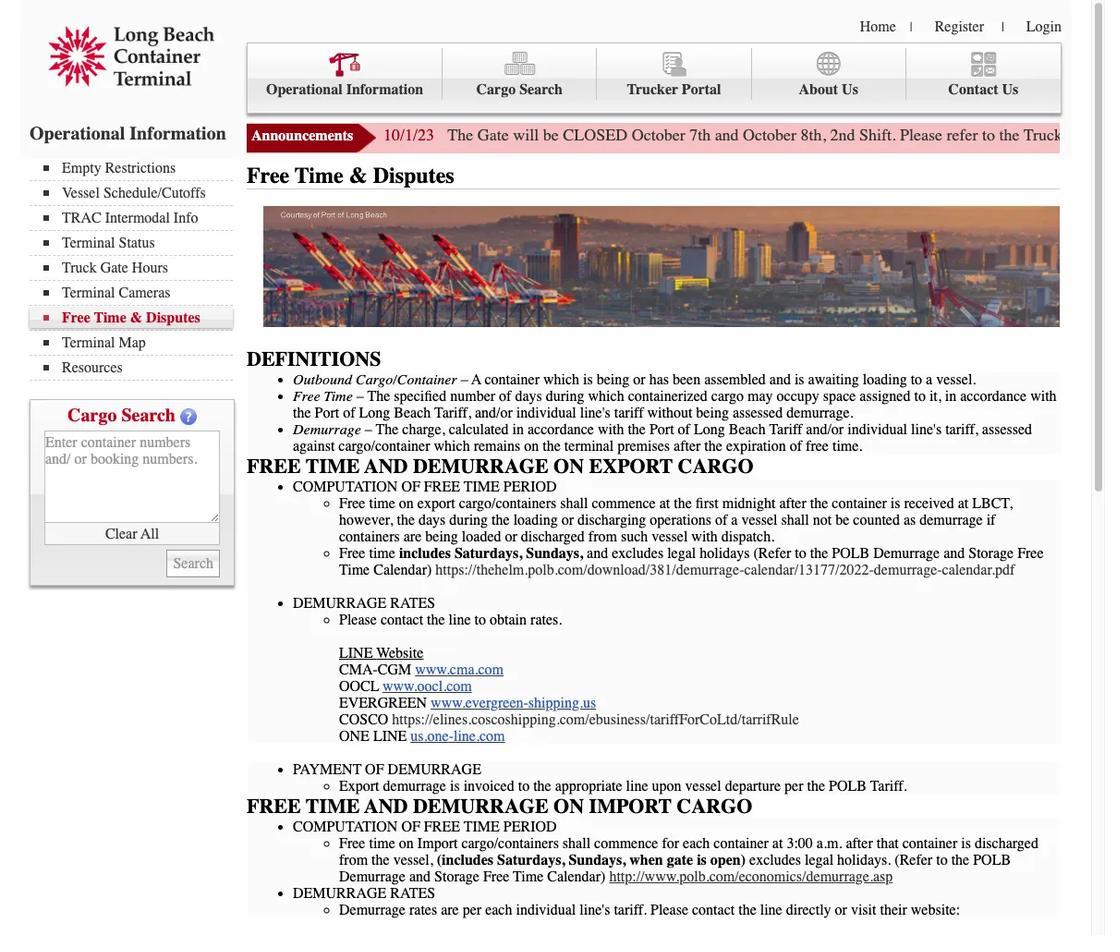 Task type: describe. For each thing, give the bounding box(es) containing it.
which inside – the charge, calculated in accordance with the port of long beach tariff and/or individual line's tariff, assessed against cargo/container which remains on the terminal premises after the expiration of free time.
[[434, 438, 470, 455]]

such
[[621, 529, 648, 545]]

menu bar containing empty restrictions
[[30, 158, 242, 381]]

when
[[630, 852, 663, 869]]

the down http://www.polb.com/economics/demurrage.asp
[[738, 902, 757, 918]]

free time on import cargo/containers shall commence for each container at 3:00 a.m. after that container is discharged from the vessel,
[[339, 835, 1039, 869]]

rates
[[409, 902, 437, 918]]

the left terminal
[[543, 438, 561, 455]]

0 horizontal spatial be
[[543, 125, 559, 145]]

the up a.m. in the bottom of the page
[[807, 778, 825, 795]]

days inside – the specified number of days during which containerized cargo may occupy space assigned to it, in accordance with the port of long beach tariff, and/or individual line's tariff without being assessed demurrage.
[[515, 388, 542, 405]]

cargo
[[711, 388, 744, 405]]

payment
[[293, 761, 362, 778]]

invoiced
[[464, 778, 514, 795]]

status
[[119, 235, 155, 251]]

the left appropriate
[[533, 778, 551, 795]]

or left discharging
[[561, 512, 574, 529]]

open)
[[710, 852, 746, 869]]

dispatch.
[[721, 529, 774, 545]]

(includes
[[437, 852, 494, 869]]

1 vertical spatial contact
[[692, 902, 735, 918]]

import
[[589, 795, 672, 819]]

vessel schedule/cutoffs link
[[43, 185, 233, 201]]

from inside the "free time on import cargo/containers shall commence for each container at 3:00 a.m. after that container is discharged from the vessel,"
[[339, 852, 368, 869]]

cargo/container
[[356, 371, 457, 388]]

www.oocl.com link
[[383, 678, 472, 695]]

awaiting
[[808, 371, 859, 388]]

1 vertical spatial operational
[[30, 123, 125, 144]]

being inside free time on export cargo/containers shall commence at the first midnight after the container is received at lbct, however, the days during the loading or discharging operations of a vessel shall not be counted as demurrage if containers are being loaded or discharged from such vessel with dispatch.
[[425, 529, 458, 545]]

which inside definitions​ outbound cargo/container – a container which is being or has been assembled and is awaiting loading to a vessel.
[[543, 371, 579, 388]]

individual down "(includes saturdays, sundays, when gate is open)"
[[516, 902, 576, 918]]

computation of free time period
[[293, 819, 557, 835]]

time inside payment of demurrage export demurrage is invoiced to the appropriate line upon vessel departure per the polb tariff. free time and demurrage on import cargo
[[306, 795, 360, 819]]

obtain
[[490, 612, 527, 628]]

oocl
[[339, 678, 379, 695]]

2nd
[[830, 125, 855, 145]]

2 horizontal spatial gate
[[1067, 125, 1098, 145]]

0 vertical spatial operational information
[[266, 81, 423, 98]]

not
[[813, 512, 832, 529]]

midnight
[[722, 495, 776, 512]]

the for gate
[[448, 125, 473, 145]]

outbound
[[293, 371, 352, 388]]

during inside free time on export cargo/containers shall commence at the first midnight after the container is received at lbct, however, the days during the loading or discharging operations of a vessel shall not be counted as demurrage if containers are being loaded or discharged from such vessel with dispatch.
[[449, 512, 488, 529]]

demurrage inside free time on export cargo/containers shall commence at the first midnight after the container is received at lbct, however, the days during the loading or discharging operations of a vessel shall not be counted as demurrage if containers are being loaded or discharged from such vessel with dispatch.
[[920, 512, 983, 529]]

time up (includes
[[464, 819, 500, 835]]

free
[[806, 438, 829, 455]]

0 vertical spatial cargo
[[476, 81, 516, 98]]

empty
[[62, 160, 101, 176]]

1 horizontal spatial gate
[[477, 125, 509, 145]]

0 vertical spatial truck
[[1024, 125, 1063, 145]]

https://thehelm.polb.com/download/381/demurrage-
[[435, 562, 744, 578]]

excludes legal holidays. (refer to the polb demurrage and storage free time calendar)
[[339, 852, 1011, 885]]

the down the free time and demurrage on export cargo computation of free time period
[[492, 512, 510, 529]]

and right 7th
[[715, 125, 739, 145]]

discharged inside the "free time on import cargo/containers shall commence for each container at 3:00 a.m. after that container is discharged from the vessel,"
[[975, 835, 1039, 852]]

0 horizontal spatial each
[[485, 902, 512, 918]]

during inside – the specified number of days during which containerized cargo may occupy space assigned to it, in accordance with the port of long beach tariff, and/or individual line's tariff without being assessed demurrage.
[[546, 388, 584, 405]]

port inside – the specified number of days during which containerized cargo may occupy space assigned to it, in accordance with the port of long beach tariff, and/or individual line's tariff without being assessed demurrage.
[[315, 405, 339, 421]]

calendar.pdf
[[942, 562, 1015, 578]]

operations
[[650, 512, 711, 529]]

definitions​ outbound cargo/container – a container which is being or has been assembled and is awaiting loading to a vessel.
[[247, 347, 976, 388]]

1 vertical spatial per
[[463, 902, 482, 918]]

all
[[141, 525, 159, 542]]

www.oocl.com
[[383, 678, 472, 695]]

a inside definitions​ outbound cargo/container – a container which is being or has been assembled and is awaiting loading to a vessel.
[[926, 371, 933, 388]]

the up www.cma.com
[[427, 612, 445, 628]]

1 vertical spatial saturdays,
[[497, 852, 565, 869]]

shall for first
[[560, 495, 588, 512]]

free inside the excludes legal holidays. (refer to the polb demurrage and storage free time calendar)
[[483, 869, 509, 885]]

demurrage rates are per each individual line's tariff.  please contact the line directly or visit their website:
[[339, 902, 960, 918]]

free inside payment of demurrage export demurrage is invoiced to the appropriate line upon vessel departure per the polb tariff. free time and demurrage on import cargo
[[247, 795, 301, 819]]

demurrage down us.one- at the bottom
[[388, 761, 481, 778]]

the left the first
[[674, 495, 692, 512]]

0 horizontal spatial line
[[449, 612, 471, 628]]

trucker portal link
[[597, 48, 752, 100]]

tariff
[[769, 421, 802, 438]]

specified
[[394, 388, 447, 405]]

for
[[662, 835, 679, 852]]

intermodal
[[105, 210, 170, 226]]

and excludes legal holidays (refer to the polb demurrage and storage free time calendar)
[[339, 545, 1044, 578]]

free inside 'empty restrictions vessel schedule/cutoffs trac intermodal info terminal status truck gate hours terminal cameras free time & disputes terminal map resources'
[[62, 310, 90, 326]]

1 rates from the top
[[390, 595, 435, 612]]

demurrage left the rates
[[339, 902, 406, 918]]

the inside the "free time on import cargo/containers shall commence for each container at 3:00 a.m. after that container is discharged from the vessel,"
[[372, 852, 390, 869]]

Enter container numbers and/ or booking numbers.  text field
[[44, 431, 220, 523]]

beach inside – the charge, calculated in accordance with the port of long beach tariff and/or individual line's tariff, assessed against cargo/container which remains on the terminal premises after the expiration of free time.
[[729, 421, 766, 438]]

of left the free
[[790, 438, 802, 455]]

1 vertical spatial line
[[373, 728, 407, 745]]

assessed inside – the charge, calculated in accordance with the port of long beach tariff and/or individual line's tariff, assessed against cargo/container which remains on the terminal premises after the expiration of free time.
[[982, 421, 1032, 438]]

free inside "and excludes legal holidays (refer to the polb demurrage and storage free time calendar)"
[[1017, 545, 1044, 562]]

the right the refer
[[999, 125, 1020, 145]]

demurrage up cma-
[[293, 595, 387, 612]]

the left expiration
[[704, 438, 722, 455]]

clear all button
[[44, 523, 220, 545]]

container inside definitions​ outbound cargo/container – a container which is being or has been assembled and is awaiting loading to a vessel.
[[485, 371, 540, 388]]

number
[[450, 388, 495, 405]]

free time
[[293, 388, 353, 405]]

charge,
[[402, 421, 445, 438]]

0 vertical spatial contact
[[381, 612, 423, 628]]

announcements
[[251, 128, 353, 144]]

or inside definitions​ outbound cargo/container – a container which is being or has been assembled and is awaiting loading to a vessel.
[[633, 371, 646, 388]]

received
[[904, 495, 954, 512]]

storage inside the excludes legal holidays. (refer to the polb demurrage and storage free time calendar)
[[434, 869, 480, 885]]

2 rates from the top
[[390, 885, 435, 902]]

assessed inside – the specified number of days during which containerized cargo may occupy space assigned to it, in accordance with the port of long beach tariff, and/or individual line's tariff without being assessed demurrage.
[[733, 405, 783, 421]]

1 vertical spatial sundays,
[[569, 852, 626, 869]]

7th
[[689, 125, 711, 145]]

and inside the excludes legal holidays. (refer to the polb demurrage and storage free time calendar)
[[409, 869, 431, 885]]

1 horizontal spatial cargo search
[[476, 81, 563, 98]]

beach inside – the specified number of days during which containerized cargo may occupy space assigned to it, in accordance with the port of long beach tariff, and/or individual line's tariff without being assessed demurrage.
[[394, 405, 431, 421]]

appropriate
[[555, 778, 622, 795]]

after inside – the charge, calculated in accordance with the port of long beach tariff and/or individual line's tariff, assessed against cargo/container which remains on the terminal premises after the expiration of free time.
[[674, 438, 701, 455]]

after inside the "free time on import cargo/containers shall commence for each container at 3:00 a.m. after that container is discharged from the vessel,"
[[846, 835, 873, 852]]

legal inside "and excludes legal holidays (refer to the polb demurrage and storage free time calendar)"
[[667, 545, 696, 562]]

and right demurrage-
[[944, 545, 965, 562]]

3 terminal from the top
[[62, 335, 115, 351]]

or left visit
[[835, 902, 847, 918]]

being inside definitions​ outbound cargo/container – a container which is being or has been assembled and is awaiting loading to a vessel.
[[597, 371, 630, 388]]

export
[[418, 495, 455, 512]]

cameras
[[119, 285, 170, 301]]

cosco
[[339, 711, 388, 728]]

free down however,
[[339, 545, 365, 562]]

with inside free time on export cargo/containers shall commence at the first midnight after the container is received at lbct, however, the days during the loading or discharging operations of a vessel shall not be counted as demurrage if containers are being loaded or discharged from such vessel with dispatch.
[[692, 529, 718, 545]]

1 demurrage rates from the top
[[293, 595, 435, 612]]

shall for container
[[563, 835, 591, 852]]

first
[[696, 495, 719, 512]]

0 horizontal spatial information
[[130, 123, 226, 144]]

calculated
[[449, 421, 509, 438]]

polb inside "and excludes legal holidays (refer to the polb demurrage and storage free time calendar)"
[[832, 545, 870, 562]]

https://thehelm.polb.com/download/381/demurrage-calendar/13177/2022-demurrage-calendar.pdf link
[[435, 562, 1015, 578]]

0 vertical spatial saturdays,
[[455, 545, 522, 562]]

with inside – the charge, calculated in accordance with the port of long beach tariff and/or individual line's tariff, assessed against cargo/container which remains on the terminal premises after the expiration of free time.
[[598, 421, 624, 438]]

vessel.
[[936, 371, 976, 388]]

schedule/cutoffs
[[103, 185, 206, 201]]

calendar) inside the excludes legal holidays. (refer to the polb demurrage and storage free time calendar)
[[547, 869, 606, 885]]

in inside – the specified number of days during which containerized cargo may occupy space assigned to it, in accordance with the port of long beach tariff, and/or individual line's tariff without being assessed demurrage.
[[945, 388, 957, 405]]

the inside – the specified number of days during which containerized cargo may occupy space assigned to it, in accordance with the port of long beach tariff, and/or individual line's tariff without being assessed demurrage.
[[293, 405, 311, 421]]

1 horizontal spatial disputes
[[373, 163, 454, 189]]

loading inside free time on export cargo/containers shall commence at the first midnight after the container is received at lbct, however, the days during the loading or discharging operations of a vessel shall not be counted as demurrage if containers are being loaded or discharged from such vessel with dispatch.
[[513, 512, 558, 529]]

directly
[[786, 902, 831, 918]]

2 horizontal spatial at
[[958, 495, 969, 512]]

cma-
[[339, 662, 378, 678]]

time for free time on import cargo/containers shall commence for each container at 3:00 a.m. after that container is discharged from the vessel,
[[369, 835, 395, 852]]

(refer inside "and excludes legal holidays (refer to the polb demurrage and storage free time calendar)"
[[754, 545, 791, 562]]

days inside free time on export cargo/containers shall commence at the first midnight after the container is received at lbct, however, the days during the loading or discharging operations of a vessel shall not be counted as demurrage if containers are being loaded or discharged from such vessel with dispatch.
[[419, 512, 446, 529]]

without
[[647, 405, 692, 421]]

0 horizontal spatial search
[[121, 405, 175, 426]]

demurrage inside the excludes legal holidays. (refer to the polb demurrage and storage free time calendar)
[[339, 869, 406, 885]]

time for free time on export cargo/containers shall commence at the first midnight after the container is received at lbct, however, the days during the loading or discharging operations of a vessel shall not be counted as demurrage if containers are being loaded or discharged from such vessel with dispatch.
[[369, 495, 395, 512]]

(refer inside the excludes legal holidays. (refer to the polb demurrage and storage free time calendar)
[[895, 852, 933, 869]]

shall left not
[[781, 512, 809, 529]]

is left awaiting
[[795, 371, 804, 388]]

2 period from the top
[[503, 819, 557, 835]]

period inside the free time and demurrage on export cargo computation of free time period
[[503, 479, 557, 495]]

http://www.polb.com/economics/demurrage.asp link
[[609, 869, 893, 885]]

disputes inside 'empty restrictions vessel schedule/cutoffs trac intermodal info terminal status truck gate hours terminal cameras free time & disputes terminal map resources'
[[146, 310, 200, 326]]

free inside the "free time on import cargo/containers shall commence for each container at 3:00 a.m. after that container is discharged from the vessel,"
[[339, 835, 365, 852]]

http://www.polb.com/economics/demurrage.asp
[[609, 869, 893, 885]]

1 vertical spatial cargo
[[68, 405, 117, 426]]

long inside – the charge, calculated in accordance with the port of long beach tariff and/or individual line's tariff, assessed against cargo/container which remains on the terminal premises after the expiration of free time.
[[694, 421, 725, 438]]

discharged inside free time on export cargo/containers shall commence at the first midnight after the container is received at lbct, however, the days during the loading or discharging operations of a vessel shall not be counted as demurrage if containers are being loaded or discharged from such vessel with dispatch.
[[521, 529, 585, 545]]

the inside the excludes legal holidays. (refer to the polb demurrage and storage free time calendar)
[[951, 852, 969, 869]]

time down remains
[[464, 479, 500, 495]]

payment of demurrage export demurrage is invoiced to the appropriate line upon vessel departure per the polb tariff. free time and demurrage on import cargo
[[247, 761, 907, 819]]

line's inside – the charge, calculated in accordance with the port of long beach tariff and/or individual line's tariff, assessed against cargo/container which remains on the terminal premises after the expiration of free time.
[[911, 421, 942, 438]]

be inside free time on export cargo/containers shall commence at the first midnight after the container is received at lbct, however, the days during the loading or discharging operations of a vessel shall not be counted as demurrage if containers are being loaded or discharged from such vessel with dispatch.
[[835, 512, 849, 529]]

us for contact us
[[1002, 81, 1019, 98]]

vessel right such
[[652, 529, 688, 545]]

holidays
[[700, 545, 750, 562]]

calendar) inside "and excludes legal holidays (refer to the polb demurrage and storage free time calendar)"
[[373, 562, 432, 578]]

however,
[[339, 512, 393, 529]]

is right gate
[[697, 852, 707, 869]]

of down the outbound
[[343, 405, 355, 421]]

2 horizontal spatial line
[[760, 902, 782, 918]]

free down announcements
[[247, 163, 289, 189]]

us for about us
[[842, 81, 858, 98]]

– inside definitions​ outbound cargo/container – a container which is being or has been assembled and is awaiting loading to a vessel.
[[461, 371, 468, 388]]

been
[[673, 371, 701, 388]]

clear all
[[105, 525, 159, 542]]

assembled
[[704, 371, 766, 388]]

hours
[[132, 260, 168, 276]]

empty restrictions link
[[43, 160, 233, 176]]

loading inside definitions​ outbound cargo/container – a container which is being or has been assembled and is awaiting loading to a vessel.
[[863, 371, 907, 388]]

0 vertical spatial line
[[339, 645, 373, 662]]

tariff,
[[945, 421, 978, 438]]

0 horizontal spatial please
[[339, 612, 377, 628]]

assigned
[[860, 388, 911, 405]]

line website cma-cgm www.cma.com oocl www.oocl.com evergreen www.evergreen-shipping.us cosco https://elines.coscoshipping.com/ebusiness/tariffforcoltd/tarrifrule one line us.one-line.com
[[339, 645, 799, 745]]

containers
[[339, 529, 400, 545]]

the left without
[[628, 421, 646, 438]]

0 vertical spatial operational
[[266, 81, 343, 98]]

to inside "and excludes legal holidays (refer to the polb demurrage and storage free time calendar)"
[[795, 545, 806, 562]]

or right loaded
[[505, 529, 517, 545]]

resources
[[62, 359, 123, 376]]

each inside the "free time on import cargo/containers shall commence for each container at 3:00 a.m. after that container is discharged from the vessel,"
[[683, 835, 710, 852]]

website
[[376, 645, 423, 662]]

– for charge,
[[365, 421, 372, 438]]

after inside free time on export cargo/containers shall commence at the first midnight after the container is received at lbct, however, the days during the loading or discharging operations of a vessel shall not be counted as demurrage if containers are being loaded or discharged from such vessel with dispatch.
[[779, 495, 806, 512]]

10/1/23
[[383, 125, 434, 145]]

demurrage inside payment of demurrage export demurrage is invoiced to the appropriate line upon vessel departure per the polb tariff. free time and demurrage on import cargo
[[383, 778, 446, 795]]

please contact the line to obtain rates.
[[339, 612, 562, 628]]

time inside the excludes legal holidays. (refer to the polb demurrage and storage free time calendar)
[[513, 869, 544, 885]]

line's left tariff.
[[580, 902, 610, 918]]

a.m.
[[817, 835, 842, 852]]

contact
[[948, 81, 998, 98]]

clear
[[105, 525, 137, 542]]

time for free time includes saturdays, sundays,
[[369, 545, 395, 562]]

free time & disputes link
[[43, 310, 233, 326]]

cargo search link
[[443, 48, 597, 100]]

tariff,
[[434, 405, 471, 421]]

login link
[[1026, 18, 1062, 35]]

is inside the "free time on import cargo/containers shall commence for each container at 3:00 a.m. after that container is discharged from the vessel,"
[[961, 835, 971, 852]]

2 horizontal spatial please
[[900, 125, 943, 145]]

container right that
[[902, 835, 958, 852]]

upon
[[652, 778, 682, 795]]

www.evergreen-
[[431, 695, 528, 711]]

tariff.
[[870, 778, 907, 795]]

– for specified
[[356, 388, 364, 405]]

on for export
[[399, 495, 414, 512]]

on inside payment of demurrage export demurrage is invoiced to the appropriate line upon vessel departure per the polb tariff. free time and demurrage on import cargo
[[554, 795, 584, 819]]

of inside the free time and demurrage on export cargo computation of free time period
[[401, 479, 420, 495]]

2 demurrage rates from the top
[[293, 885, 435, 902]]

includes
[[399, 545, 451, 562]]

1 horizontal spatial information
[[346, 81, 423, 98]]



Task type: locate. For each thing, give the bounding box(es) containing it.
line down "evergreen"
[[373, 728, 407, 745]]

0 vertical spatial demurrage rates
[[293, 595, 435, 612]]

cargo search down resources link
[[68, 405, 175, 426]]

premises
[[617, 438, 670, 455]]

which
[[543, 371, 579, 388], [588, 388, 624, 405], [434, 438, 470, 455]]

containerized
[[628, 388, 708, 405]]

line left the directly
[[760, 902, 782, 918]]

individual
[[516, 405, 576, 421], [848, 421, 907, 438], [516, 902, 576, 918]]

a
[[471, 371, 481, 388]]

– the specified number of days during which containerized cargo may occupy space assigned to it, in accordance with the port of long beach tariff, and/or individual line's tariff without being assessed demurrage.
[[293, 388, 1057, 421]]

of
[[499, 388, 511, 405], [343, 405, 355, 421], [678, 421, 690, 438], [790, 438, 802, 455], [715, 512, 728, 529]]

demurrage up (includes
[[413, 795, 549, 819]]

occupy
[[777, 388, 819, 405]]

calendar) left when
[[547, 869, 606, 885]]

None submit
[[167, 550, 220, 578]]

1 horizontal spatial in
[[945, 388, 957, 405]]

and up vessel,
[[364, 795, 408, 819]]

0 horizontal spatial accordance
[[528, 421, 594, 438]]

of inside free time on export cargo/containers shall commence at the first midnight after the container is received at lbct, however, the days during the loading or discharging operations of a vessel shall not be counted as demurrage if containers are being loaded or discharged from such vessel with dispatch.
[[715, 512, 728, 529]]

menu bar
[[247, 43, 1062, 114], [30, 158, 242, 381]]

operational information link
[[248, 48, 443, 100]]

cargo inside the free time and demurrage on export cargo computation of free time period
[[678, 455, 754, 479]]

2 terminal from the top
[[62, 285, 115, 301]]

about us link
[[752, 48, 906, 100]]

– right free time
[[356, 388, 364, 405]]

1 computation from the top
[[293, 479, 398, 495]]

line's
[[580, 405, 611, 421], [911, 421, 942, 438], [580, 902, 610, 918]]

home link
[[860, 18, 896, 35]]

terminal
[[564, 438, 614, 455]]

accordance inside – the specified number of days during which containerized cargo may occupy space assigned to it, in accordance with the port of long beach tariff, and/or individual line's tariff without being assessed demurrage.
[[960, 388, 1027, 405]]

0 vertical spatial time
[[369, 495, 395, 512]]

0 horizontal spatial from
[[339, 852, 368, 869]]

& down the terminal cameras link
[[130, 310, 142, 326]]

1 horizontal spatial days
[[515, 388, 542, 405]]

0 horizontal spatial cargo search
[[68, 405, 175, 426]]

1 vertical spatial cargo
[[677, 795, 752, 819]]

2 us from the left
[[1002, 81, 1019, 98]]

2 vertical spatial terminal
[[62, 335, 115, 351]]

of down containerized
[[678, 421, 690, 438]]

2 horizontal spatial which
[[588, 388, 624, 405]]

is right that
[[961, 835, 971, 852]]

1 on from the top
[[554, 455, 584, 479]]

demurrage down free time
[[293, 421, 361, 438]]

of for computation of free time period
[[401, 819, 420, 835]]

1 horizontal spatial and/or
[[806, 421, 844, 438]]

2 time from the top
[[369, 545, 395, 562]]

– the charge, calculated in accordance with the port of long beach tariff and/or individual line's tariff, assessed against cargo/container which remains on the terminal premises after the expiration of free time.
[[293, 421, 1032, 455]]

computation down 'export'
[[293, 819, 398, 835]]

to inside definitions​ outbound cargo/container – a container which is being or has been assembled and is awaiting loading to a vessel.
[[911, 371, 922, 388]]

1 vertical spatial commence
[[594, 835, 658, 852]]

with up "export"
[[598, 421, 624, 438]]

1 vertical spatial discharged
[[975, 835, 1039, 852]]

operational information up empty restrictions 'link'
[[30, 123, 226, 144]]

line inside payment of demurrage export demurrage is invoiced to the appropriate line upon vessel departure per the polb tariff. free time and demurrage on import cargo
[[626, 778, 648, 795]]

2 october from the left
[[743, 125, 797, 145]]

please right tariff.
[[651, 902, 688, 918]]

free down free time
[[247, 455, 301, 479]]

0 vertical spatial menu bar
[[247, 43, 1062, 114]]

0 horizontal spatial us
[[842, 81, 858, 98]]

time down definitions​ on the top left of page
[[324, 388, 353, 405]]

search up will
[[519, 81, 563, 98]]

1 horizontal spatial be
[[835, 512, 849, 529]]

operational up announcements
[[266, 81, 343, 98]]

1 horizontal spatial long
[[694, 421, 725, 438]]

truck
[[1024, 125, 1063, 145], [62, 260, 97, 276]]

register
[[935, 18, 984, 35]]

computation inside the free time and demurrage on export cargo computation of free time period
[[293, 479, 398, 495]]

gate
[[477, 125, 509, 145], [1067, 125, 1098, 145], [100, 260, 128, 276]]

free down definitions​ on the top left of page
[[293, 388, 320, 405]]

0 horizontal spatial in
[[512, 421, 524, 438]]

1 terminal from the top
[[62, 235, 115, 251]]

the down the free
[[810, 495, 828, 512]]

0 vertical spatial cargo
[[678, 455, 754, 479]]

port inside – the charge, calculated in accordance with the port of long beach tariff and/or individual line's tariff, assessed against cargo/container which remains on the terminal premises after the expiration of free time.
[[650, 421, 674, 438]]

time
[[306, 455, 360, 479], [464, 479, 500, 495], [306, 795, 360, 819], [464, 819, 500, 835]]

2 horizontal spatial after
[[846, 835, 873, 852]]

2 vertical spatial please
[[651, 902, 688, 918]]

the for charge,
[[376, 421, 399, 438]]

search down resources link
[[121, 405, 175, 426]]

0 horizontal spatial |
[[910, 19, 913, 35]]

1 period from the top
[[503, 479, 557, 495]]

1 vertical spatial &
[[130, 310, 142, 326]]

0 horizontal spatial calendar)
[[373, 562, 432, 578]]

8th,
[[801, 125, 826, 145]]

0 vertical spatial please
[[900, 125, 943, 145]]

free down charge,
[[424, 479, 460, 495]]

vessel
[[741, 512, 778, 529], [652, 529, 688, 545], [685, 778, 721, 795]]

– left the a
[[461, 371, 468, 388]]

computation
[[293, 479, 398, 495], [293, 819, 398, 835]]

commence inside free time on export cargo/containers shall commence at the first midnight after the container is received at lbct, however, the days during the loading or discharging operations of a vessel shall not be counted as demurrage if containers are being loaded or discharged from such vessel with dispatch.
[[592, 495, 656, 512]]

1 vertical spatial days
[[419, 512, 446, 529]]

vessel up holidays
[[741, 512, 778, 529]]

time.
[[832, 438, 862, 455]]

accordance
[[960, 388, 1027, 405], [528, 421, 594, 438]]

free down payment
[[247, 795, 301, 819]]

cargo/containers down invoiced
[[461, 835, 559, 852]]

0 vertical spatial polb
[[832, 545, 870, 562]]

1 horizontal spatial from
[[588, 529, 617, 545]]

and inside the free time and demurrage on export cargo computation of free time period
[[364, 455, 408, 479]]

1 vertical spatial from
[[339, 852, 368, 869]]

–
[[461, 371, 468, 388], [356, 388, 364, 405], [365, 421, 372, 438]]

time down containers
[[339, 562, 370, 578]]

2 vertical spatial the
[[376, 421, 399, 438]]

polb inside payment of demurrage export demurrage is invoiced to the appropriate line upon vessel departure per the polb tariff. free time and demurrage on import cargo
[[829, 778, 867, 795]]

0 horizontal spatial port
[[315, 405, 339, 421]]

search inside menu bar
[[519, 81, 563, 98]]

demurrage-
[[874, 562, 942, 578]]

truck inside 'empty restrictions vessel schedule/cutoffs trac intermodal info terminal status truck gate hours terminal cameras free time & disputes terminal map resources'
[[62, 260, 97, 276]]

and inside payment of demurrage export demurrage is invoiced to the appropriate line upon vessel departure per the polb tariff. free time and demurrage on import cargo
[[364, 795, 408, 819]]

0 vertical spatial days
[[515, 388, 542, 405]]

0 vertical spatial the
[[448, 125, 473, 145]]

october left '8th,'
[[743, 125, 797, 145]]

vessel inside payment of demurrage export demurrage is invoiced to the appropriate line upon vessel departure per the polb tariff. free time and demurrage on import cargo
[[685, 778, 721, 795]]

remains
[[474, 438, 521, 455]]

cargo
[[678, 455, 754, 479], [677, 795, 752, 819]]

individual inside – the specified number of days during which containerized cargo may occupy space assigned to it, in accordance with the port of long beach tariff, and/or individual line's tariff without being assessed demurrage.
[[516, 405, 576, 421]]

1 vertical spatial truck
[[62, 260, 97, 276]]

container inside free time on export cargo/containers shall commence at the first midnight after the container is received at lbct, however, the days during the loading or discharging operations of a vessel shall not be counted as demurrage if containers are being loaded or discharged from such vessel with dispatch.
[[832, 495, 887, 512]]

info
[[174, 210, 198, 226]]

2 vertical spatial of
[[401, 819, 420, 835]]

in inside – the charge, calculated in accordance with the port of long beach tariff and/or individual line's tariff, assessed against cargo/container which remains on the terminal premises after the expiration of free time.
[[512, 421, 524, 438]]

0 horizontal spatial assessed
[[733, 405, 783, 421]]

is inside payment of demurrage export demurrage is invoiced to the appropriate line upon vessel departure per the polb tariff. free time and demurrage on import cargo
[[450, 778, 460, 795]]

on inside – the charge, calculated in accordance with the port of long beach tariff and/or individual line's tariff, assessed against cargo/container which remains on the terminal premises after the expiration of free time.
[[524, 438, 539, 455]]

information up 10/1/23
[[346, 81, 423, 98]]

1 horizontal spatial october
[[743, 125, 797, 145]]

0 vertical spatial accordance
[[960, 388, 1027, 405]]

1 vertical spatial rates
[[390, 885, 435, 902]]

(includes saturdays, sundays, when gate is open)
[[437, 852, 749, 869]]

1 | from the left
[[910, 19, 913, 35]]

and down discharging
[[587, 545, 608, 562]]

please left the refer
[[900, 125, 943, 145]]

on left "export"
[[554, 455, 584, 479]]

to inside payment of demurrage export demurrage is invoiced to the appropriate line upon vessel departure per the polb tariff. free time and demurrage on import cargo
[[518, 778, 530, 795]]

cgm
[[378, 662, 411, 678]]

rates down includes
[[390, 595, 435, 612]]

export
[[589, 455, 673, 479]]

free right vessel,
[[483, 869, 509, 885]]

1 time from the top
[[369, 495, 395, 512]]

loaded
[[462, 529, 501, 545]]

gate inside 'empty restrictions vessel schedule/cutoffs trac intermodal info terminal status truck gate hours terminal cameras free time & disputes terminal map resources'
[[100, 260, 128, 276]]

holidays.
[[837, 852, 891, 869]]

1 horizontal spatial truck
[[1024, 125, 1063, 145]]

excludes inside the excludes legal holidays. (refer to the polb demurrage and storage free time calendar)
[[749, 852, 801, 869]]

discharged
[[521, 529, 585, 545], [975, 835, 1039, 852]]

1 horizontal spatial operational
[[266, 81, 343, 98]]

assessed up expiration
[[733, 405, 783, 421]]

1 vertical spatial being
[[696, 405, 729, 421]]

legal
[[667, 545, 696, 562], [805, 852, 834, 869]]

terminal up resources
[[62, 335, 115, 351]]

legal inside the excludes legal holidays. (refer to the polb demurrage and storage free time calendar)
[[805, 852, 834, 869]]

the inside – the charge, calculated in accordance with the port of long beach tariff and/or individual line's tariff, assessed against cargo/container which remains on the terminal premises after the expiration of free time.
[[376, 421, 399, 438]]

a left vessel.
[[926, 371, 933, 388]]

free inside free time on export cargo/containers shall commence at the first midnight after the container is received at lbct, however, the days during the loading or discharging operations of a vessel shall not be counted as demurrage if containers are being loaded or discharged from such vessel with dispatch.
[[339, 495, 365, 512]]

demurrage left the rates
[[293, 885, 387, 902]]

portal
[[682, 81, 721, 98]]

the left export
[[397, 512, 415, 529]]

and/or inside – the charge, calculated in accordance with the port of long beach tariff and/or individual line's tariff, assessed against cargo/container which remains on the terminal premises after the expiration of free time.
[[806, 421, 844, 438]]

1 us from the left
[[842, 81, 858, 98]]

1 vertical spatial demurrage rates
[[293, 885, 435, 902]]

1 vertical spatial (refer
[[895, 852, 933, 869]]

free time & disputes
[[247, 163, 454, 189]]

that
[[877, 835, 899, 852]]

0 horizontal spatial demurrage
[[383, 778, 446, 795]]

commence for at
[[592, 495, 656, 512]]

on left "import" on the bottom left
[[399, 835, 414, 852]]

about us
[[799, 81, 858, 98]]

https://thehelm.polb.com/download/381/demurrage-calendar/13177/2022-demurrage-calendar.pdf
[[435, 562, 1015, 578]]

which inside – the specified number of days during which containerized cargo may occupy space assigned to it, in accordance with the port of long beach tariff, and/or individual line's tariff without being assessed demurrage.
[[588, 388, 624, 405]]

1 horizontal spatial port
[[650, 421, 674, 438]]

time down announcements
[[295, 163, 343, 189]]

on inside the "free time on import cargo/containers shall commence for each container at 3:00 a.m. after that container is discharged from the vessel,"
[[399, 835, 414, 852]]

1 vertical spatial menu bar
[[30, 158, 242, 381]]

1 horizontal spatial each
[[683, 835, 710, 852]]

cargo/containers inside the "free time on import cargo/containers shall commence for each container at 3:00 a.m. after that container is discharged from the vessel,"
[[461, 835, 559, 852]]

0 horizontal spatial (refer
[[754, 545, 791, 562]]

cargo/containers for import
[[461, 835, 559, 852]]

1 horizontal spatial loading
[[863, 371, 907, 388]]

closed
[[563, 125, 628, 145]]

& inside 'empty restrictions vessel schedule/cutoffs trac intermodal info terminal status truck gate hours terminal cameras free time & disputes terminal map resources'
[[130, 310, 142, 326]]

accordance inside – the charge, calculated in accordance with the port of long beach tariff and/or individual line's tariff, assessed against cargo/container which remains on the terminal premises after the expiration of free time.
[[528, 421, 594, 438]]

1 vertical spatial on
[[554, 795, 584, 819]]

the for specified
[[367, 388, 390, 405]]

free up (includes
[[424, 819, 460, 835]]

and inside definitions​ outbound cargo/container – a container which is being or has been assembled and is awaiting loading to a vessel.
[[770, 371, 791, 388]]

1 horizontal spatial after
[[779, 495, 806, 512]]

1 horizontal spatial (refer
[[895, 852, 933, 869]]

from left vessel,
[[339, 852, 368, 869]]

0 horizontal spatial at
[[659, 495, 670, 512]]

long inside – the specified number of days during which containerized cargo may occupy space assigned to it, in accordance with the port of long beach tariff, and/or individual line's tariff without being assessed demurrage.
[[359, 405, 390, 421]]

1 vertical spatial terminal
[[62, 285, 115, 301]]

2 | from the left
[[1002, 19, 1004, 35]]

on inside the free time and demurrage on export cargo computation of free time period
[[554, 455, 584, 479]]

commence up such
[[592, 495, 656, 512]]

long down cargo
[[694, 421, 725, 438]]

cargo/containers up loaded
[[459, 495, 556, 512]]

free
[[247, 163, 289, 189], [62, 310, 90, 326], [293, 388, 320, 405], [339, 495, 365, 512], [339, 545, 365, 562], [1017, 545, 1044, 562], [339, 835, 365, 852], [483, 869, 509, 885]]

is up terminal
[[583, 371, 593, 388]]

trucker portal
[[627, 81, 721, 98]]

time inside "and excludes legal holidays (refer to the polb demurrage and storage free time calendar)"
[[339, 562, 370, 578]]

with inside – the specified number of days during which containerized cargo may occupy space assigned to it, in accordance with the port of long beach tariff, and/or individual line's tariff without being assessed demurrage.
[[1030, 388, 1057, 405]]

trac
[[62, 210, 101, 226]]

from
[[588, 529, 617, 545], [339, 852, 368, 869]]

1 and from the top
[[364, 455, 408, 479]]

0 vertical spatial sundays,
[[526, 545, 583, 562]]

0 horizontal spatial –
[[356, 388, 364, 405]]

at inside the "free time on import cargo/containers shall commence for each container at 3:00 a.m. after that container is discharged from the vessel,"
[[772, 835, 783, 852]]

container up http://www.polb.com/economics/demurrage.asp link
[[714, 835, 769, 852]]

https://elines.coscoshipping.com/ebusiness/tariffforcoltd/tarrifrule link
[[392, 711, 799, 728]]

demurrage
[[413, 455, 549, 479], [293, 595, 387, 612], [388, 761, 481, 778], [413, 795, 549, 819], [293, 885, 387, 902]]

0 vertical spatial discharged
[[521, 529, 585, 545]]

0 vertical spatial &
[[349, 163, 367, 189]]

the down not
[[810, 545, 828, 562]]

demurrage inside "and excludes legal holidays (refer to the polb demurrage and storage free time calendar)"
[[873, 545, 940, 562]]

contact us link
[[906, 48, 1061, 100]]

1 vertical spatial storage
[[434, 869, 480, 885]]

commence inside the "free time on import cargo/containers shall commence for each container at 3:00 a.m. after that container is discharged from the vessel,"
[[594, 835, 658, 852]]

free down 'export'
[[339, 835, 365, 852]]

2 on from the top
[[554, 795, 584, 819]]

polb inside the excludes legal holidays. (refer to the polb demurrage and storage free time calendar)
[[973, 852, 1011, 869]]

to inside – the specified number of days during which containerized cargo may occupy space assigned to it, in accordance with the port of long beach tariff, and/or individual line's tariff without being assessed demurrage.
[[914, 388, 926, 405]]

h
[[1102, 125, 1105, 145]]

a inside free time on export cargo/containers shall commence at the first midnight after the container is received at lbct, however, the days during the loading or discharging operations of a vessel shall not be counted as demurrage if containers are being loaded or discharged from such vessel with dispatch.
[[731, 512, 738, 529]]

and
[[364, 455, 408, 479], [364, 795, 408, 819]]

one
[[339, 728, 370, 745]]

gate
[[667, 852, 693, 869]]

disputes down 10/1/23
[[373, 163, 454, 189]]

free right calendar.pdf
[[1017, 545, 1044, 562]]

line.com
[[454, 728, 505, 745]]

time inside free time on export cargo/containers shall commence at the first midnight after the container is received at lbct, however, the days during the loading or discharging operations of a vessel shall not be counted as demurrage if containers are being loaded or discharged from such vessel with dispatch.
[[369, 495, 395, 512]]

being inside – the specified number of days during which containerized cargo may occupy space assigned to it, in accordance with the port of long beach tariff, and/or individual line's tariff without being assessed demurrage.
[[696, 405, 729, 421]]

excludes down discharging
[[612, 545, 664, 562]]

0 horizontal spatial gate
[[100, 260, 128, 276]]

0 vertical spatial on
[[554, 455, 584, 479]]

sundays, left when
[[569, 852, 626, 869]]

line left upon at the bottom right
[[626, 778, 648, 795]]

and down charge,
[[364, 455, 408, 479]]

shall inside the "free time on import cargo/containers shall commence for each container at 3:00 a.m. after that container is discharged from the vessel,"
[[563, 835, 591, 852]]

or left has
[[633, 371, 646, 388]]

cargo/containers inside free time on export cargo/containers shall commence at the first midnight after the container is received at lbct, however, the days during the loading or discharging operations of a vessel shall not be counted as demurrage if containers are being loaded or discharged from such vessel with dispatch.
[[459, 495, 556, 512]]

cargo/container
[[338, 438, 430, 455]]

after left that
[[846, 835, 873, 852]]

commence for for
[[594, 835, 658, 852]]

time inside 'empty restrictions vessel schedule/cutoffs trac intermodal info terminal status truck gate hours terminal cameras free time & disputes terminal map resources'
[[94, 310, 126, 326]]

of down cargo/container
[[401, 479, 420, 495]]

0 vertical spatial of
[[401, 479, 420, 495]]

2 computation from the top
[[293, 819, 398, 835]]

per inside payment of demurrage export demurrage is invoiced to the appropriate line upon vessel departure per the polb tariff. free time and demurrage on import cargo
[[785, 778, 803, 795]]

line's inside – the specified number of days during which containerized cargo may occupy space assigned to it, in accordance with the port of long beach tariff, and/or individual line's tariff without being assessed demurrage.
[[580, 405, 611, 421]]

individual inside – the charge, calculated in accordance with the port of long beach tariff and/or individual line's tariff, assessed against cargo/container which remains on the terminal premises after the expiration of free time.
[[848, 421, 907, 438]]

in right calculated
[[512, 421, 524, 438]]

1 horizontal spatial cargo
[[476, 81, 516, 98]]

– inside – the charge, calculated in accordance with the port of long beach tariff and/or individual line's tariff, assessed against cargo/container which remains on the terminal premises after the expiration of free time.
[[365, 421, 372, 438]]

0 horizontal spatial disputes
[[146, 310, 200, 326]]

and/or inside – the specified number of days during which containerized cargo may occupy space assigned to it, in accordance with the port of long beach tariff, and/or individual line's tariff without being assessed demurrage.
[[475, 405, 513, 421]]

container right the a
[[485, 371, 540, 388]]

1 horizontal spatial are
[[441, 902, 459, 918]]

demurrage.
[[786, 405, 853, 421]]

days right the a
[[515, 388, 542, 405]]

on for import
[[399, 835, 414, 852]]

time down payment
[[306, 795, 360, 819]]

0 vertical spatial cargo search
[[476, 81, 563, 98]]

time down however,
[[369, 545, 395, 562]]

excludes right open)
[[749, 852, 801, 869]]

2 vertical spatial on
[[399, 835, 414, 852]]

time up however,
[[306, 455, 360, 479]]

of inside payment of demurrage export demurrage is invoiced to the appropriate line upon vessel departure per the polb tariff. free time and demurrage on import cargo
[[365, 761, 384, 778]]

0 vertical spatial demurrage
[[920, 512, 983, 529]]

demurrage inside the free time and demurrage on export cargo computation of free time period
[[413, 455, 549, 479]]

each down (includes
[[485, 902, 512, 918]]

please
[[900, 125, 943, 145], [339, 612, 377, 628], [651, 902, 688, 918]]

1 vertical spatial operational information
[[30, 123, 226, 144]]

terminal status link
[[43, 235, 233, 251]]

1 horizontal spatial please
[[651, 902, 688, 918]]

demurrage down as
[[873, 545, 940, 562]]

period
[[503, 479, 557, 495], [503, 819, 557, 835]]

terminal down trac
[[62, 235, 115, 251]]

import
[[418, 835, 458, 852]]

0 horizontal spatial operational information
[[30, 123, 226, 144]]

0 vertical spatial period
[[503, 479, 557, 495]]

0 horizontal spatial october
[[632, 125, 685, 145]]

1 horizontal spatial contact
[[692, 902, 735, 918]]

cargo inside payment of demurrage export demurrage is invoiced to the appropriate line upon vessel departure per the polb tariff. free time and demurrage on import cargo
[[677, 795, 752, 819]]

from inside free time on export cargo/containers shall commence at the first midnight after the container is received at lbct, however, the days during the loading or discharging operations of a vessel shall not be counted as demurrage if containers are being loaded or discharged from such vessel with dispatch.
[[588, 529, 617, 545]]

shipping.us
[[528, 695, 596, 711]]

sundays, down discharging
[[526, 545, 583, 562]]

of down one
[[365, 761, 384, 778]]

refer
[[947, 125, 978, 145]]

the
[[448, 125, 473, 145], [367, 388, 390, 405], [376, 421, 399, 438]]

0 vertical spatial from
[[588, 529, 617, 545]]

are inside free time on export cargo/containers shall commence at the first midnight after the container is received at lbct, however, the days during the loading or discharging operations of a vessel shall not be counted as demurrage if containers are being loaded or discharged from such vessel with dispatch.
[[404, 529, 422, 545]]

menu bar containing operational information
[[247, 43, 1062, 114]]

(refer right holidays
[[754, 545, 791, 562]]

contact us
[[948, 81, 1019, 98]]

1 october from the left
[[632, 125, 685, 145]]

line
[[339, 645, 373, 662], [373, 728, 407, 745]]

individual up terminal
[[516, 405, 576, 421]]

cargo/containers for export
[[459, 495, 556, 512]]

gate down status
[[100, 260, 128, 276]]

0 vertical spatial (refer
[[754, 545, 791, 562]]

calendar) down containers
[[373, 562, 432, 578]]

of for payment of demurrage export demurrage is invoiced to the appropriate line upon vessel departure per the polb tariff. free time and demurrage on import cargo
[[365, 761, 384, 778]]

restrictions
[[105, 160, 176, 176]]

3 time from the top
[[369, 835, 395, 852]]

as
[[904, 512, 916, 529]]

in right it,
[[945, 388, 957, 405]]

demurrage
[[293, 421, 361, 438], [873, 545, 940, 562], [339, 869, 406, 885], [339, 902, 406, 918]]

0 vertical spatial and
[[364, 455, 408, 479]]

– inside – the specified number of days during which containerized cargo may occupy space assigned to it, in accordance with the port of long beach tariff, and/or individual line's tariff without being assessed demurrage.
[[356, 388, 364, 405]]

0 vertical spatial calendar)
[[373, 562, 432, 578]]

the left charge,
[[376, 421, 399, 438]]

to inside the excludes legal holidays. (refer to the polb demurrage and storage free time calendar)
[[936, 852, 948, 869]]

discharging
[[577, 512, 646, 529]]

1 vertical spatial with
[[598, 421, 624, 438]]

0 horizontal spatial and/or
[[475, 405, 513, 421]]

1 vertical spatial the
[[367, 388, 390, 405]]

| right home link
[[910, 19, 913, 35]]

operational information up announcements
[[266, 81, 423, 98]]

www.cma.com link
[[415, 662, 504, 678]]

1 horizontal spatial beach
[[729, 421, 766, 438]]

departure
[[725, 778, 781, 795]]

tariff.
[[614, 902, 647, 918]]

of right number
[[499, 388, 511, 405]]

excludes inside "and excludes legal holidays (refer to the polb demurrage and storage free time calendar)"
[[612, 545, 664, 562]]

on
[[524, 438, 539, 455], [399, 495, 414, 512], [399, 835, 414, 852]]

2 and from the top
[[364, 795, 408, 819]]

1 vertical spatial please
[[339, 612, 377, 628]]

0 vertical spatial are
[[404, 529, 422, 545]]

to
[[982, 125, 995, 145], [911, 371, 922, 388], [914, 388, 926, 405], [795, 545, 806, 562], [475, 612, 486, 628], [518, 778, 530, 795], [936, 852, 948, 869]]

1 horizontal spatial per
[[785, 778, 803, 795]]

0 horizontal spatial contact
[[381, 612, 423, 628]]

home
[[860, 18, 896, 35]]

contact down http://www.polb.com/economics/demurrage.asp
[[692, 902, 735, 918]]

saturdays,
[[455, 545, 522, 562], [497, 852, 565, 869]]

container
[[485, 371, 540, 388], [832, 495, 887, 512], [714, 835, 769, 852], [902, 835, 958, 852]]

individual down assigned
[[848, 421, 907, 438]]

storage inside "and excludes legal holidays (refer to the polb demurrage and storage free time calendar)"
[[969, 545, 1014, 562]]

www.cma.com
[[415, 662, 504, 678]]

is inside free time on export cargo/containers shall commence at the first midnight after the container is received at lbct, however, the days during the loading or discharging operations of a vessel shall not be counted as demurrage if containers are being loaded or discharged from such vessel with dispatch.
[[891, 495, 901, 512]]

gate left will
[[477, 125, 509, 145]]

&
[[349, 163, 367, 189], [130, 310, 142, 326]]

at left the 3:00
[[772, 835, 783, 852]]

1 horizontal spatial &
[[349, 163, 367, 189]]

1 vertical spatial after
[[779, 495, 806, 512]]

1 vertical spatial period
[[503, 819, 557, 835]]



Task type: vqa. For each thing, say whether or not it's contained in the screenshot.
"Please Contact The Line To Obtain Rates."
yes



